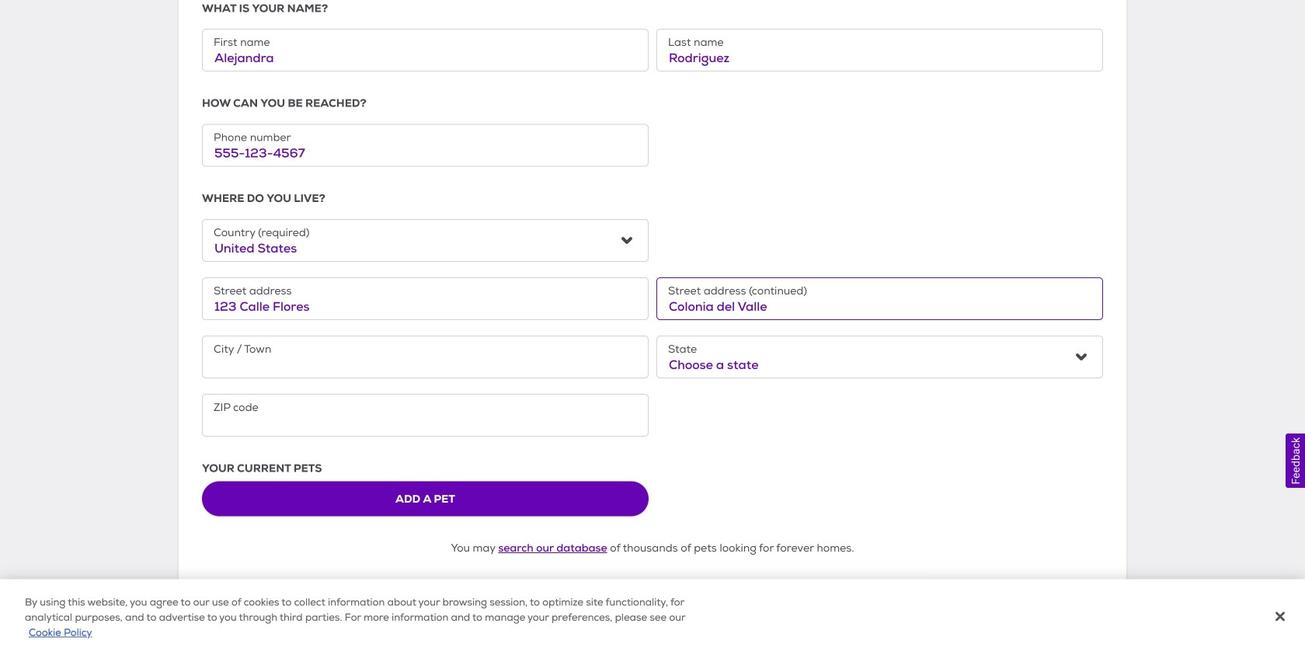 Task type: vqa. For each thing, say whether or not it's contained in the screenshot.
footer
yes



Task type: describe. For each thing, give the bounding box(es) containing it.
purina your pet, our passion image
[[0, 621, 1305, 637]]



Task type: locate. For each thing, give the bounding box(es) containing it.
privacy alert dialog
[[0, 579, 1305, 658]]

footer
[[0, 612, 1305, 658]]

None text field
[[202, 29, 649, 72], [202, 124, 649, 167], [202, 277, 649, 320], [656, 277, 1103, 320], [202, 394, 649, 437], [202, 29, 649, 72], [202, 124, 649, 167], [202, 277, 649, 320], [656, 277, 1103, 320], [202, 394, 649, 437]]

None text field
[[656, 29, 1103, 72], [202, 336, 649, 378], [656, 29, 1103, 72], [202, 336, 649, 378]]



